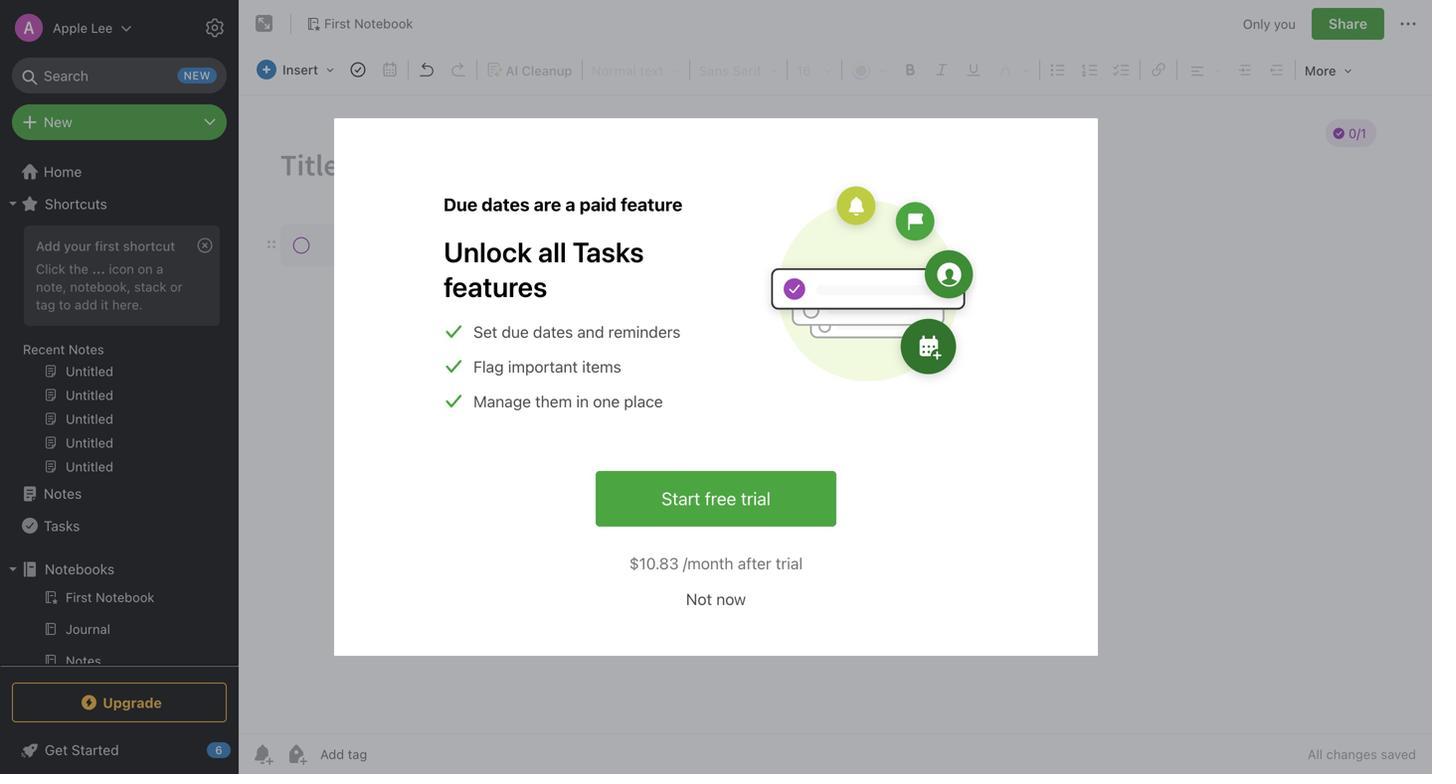Task type: locate. For each thing, give the bounding box(es) containing it.
font size image
[[790, 56, 839, 84]]

0 horizontal spatial trial
[[741, 488, 771, 510]]

1 horizontal spatial trial
[[776, 554, 803, 573]]

new
[[44, 114, 72, 130]]

first
[[324, 16, 351, 31]]

0 vertical spatial trial
[[741, 488, 771, 510]]

note,
[[36, 279, 66, 294]]

icon on a note, notebook, stack or tag to add it here.
[[36, 261, 182, 312]]

1 group from the top
[[0, 220, 230, 486]]

shortcuts
[[45, 196, 107, 212]]

all
[[538, 236, 567, 269]]

highlight image
[[989, 56, 1037, 84]]

0 vertical spatial notes
[[68, 342, 104, 357]]

set
[[473, 323, 497, 342]]

task image
[[344, 56, 372, 84]]

them
[[535, 392, 572, 411]]

0 horizontal spatial tasks
[[44, 518, 80, 534]]

notes inside group
[[68, 342, 104, 357]]

a right are
[[565, 194, 575, 215]]

trial
[[741, 488, 771, 510], [776, 554, 803, 573]]

a inside icon on a note, notebook, stack or tag to add it here.
[[156, 261, 163, 276]]

icon
[[109, 261, 134, 276]]

1 vertical spatial a
[[156, 261, 163, 276]]

tasks inside button
[[44, 518, 80, 534]]

paid
[[580, 194, 617, 215]]

manage them in one place
[[473, 392, 663, 411]]

1 vertical spatial group
[[0, 586, 230, 713]]

not now link
[[686, 588, 746, 612]]

add
[[36, 239, 60, 254]]

trial inside start free trial button
[[741, 488, 771, 510]]

only you
[[1243, 16, 1296, 31]]

0 vertical spatial tasks
[[573, 236, 644, 269]]

a right on
[[156, 261, 163, 276]]

1 horizontal spatial tasks
[[573, 236, 644, 269]]

tasks
[[573, 236, 644, 269], [44, 518, 80, 534]]

due dates are a paid feature
[[444, 194, 683, 215]]

start free trial
[[661, 488, 771, 510]]

1 horizontal spatial dates
[[533, 323, 573, 342]]

on
[[138, 261, 153, 276]]

notebooks
[[45, 561, 114, 578]]

only
[[1243, 16, 1270, 31]]

0 vertical spatial group
[[0, 220, 230, 486]]

0 horizontal spatial dates
[[482, 194, 530, 215]]

$10.83
[[629, 554, 679, 573]]

0 horizontal spatial a
[[156, 261, 163, 276]]

place
[[624, 392, 663, 411]]

tasks inside unlock all tasks features
[[573, 236, 644, 269]]

group
[[0, 220, 230, 486], [0, 586, 230, 713]]

all
[[1308, 747, 1323, 762]]

flag important items
[[473, 358, 621, 376]]

more image
[[1298, 56, 1359, 84]]

dates
[[482, 194, 530, 215], [533, 323, 573, 342]]

in
[[576, 392, 589, 411]]

first notebook button
[[299, 10, 420, 38]]

font color image
[[844, 56, 894, 84]]

shortcuts button
[[0, 188, 230, 220]]

dates up flag important items
[[533, 323, 573, 342]]

trial right free
[[741, 488, 771, 510]]

1 vertical spatial dates
[[533, 323, 573, 342]]

manage
[[473, 392, 531, 411]]

features
[[444, 270, 547, 303]]

group containing add your first shortcut
[[0, 220, 230, 486]]

notebook,
[[70, 279, 131, 294]]

None search field
[[26, 58, 213, 93]]

notes
[[68, 342, 104, 357], [44, 486, 82, 502]]

1 vertical spatial tasks
[[44, 518, 80, 534]]

tasks up notebooks
[[44, 518, 80, 534]]

heading level image
[[585, 56, 687, 84]]

set due dates and reminders
[[473, 323, 681, 342]]

tree
[[0, 156, 239, 775]]

and
[[577, 323, 604, 342]]

share button
[[1312, 8, 1384, 40]]

notebooks link
[[0, 554, 230, 586]]

1 horizontal spatial a
[[565, 194, 575, 215]]

a
[[565, 194, 575, 215], [156, 261, 163, 276]]

Search text field
[[26, 58, 213, 93]]

stack
[[134, 279, 167, 294]]

here.
[[112, 297, 143, 312]]

tasks down paid
[[573, 236, 644, 269]]

the
[[69, 261, 88, 276]]

first notebook
[[324, 16, 413, 31]]

0 vertical spatial dates
[[482, 194, 530, 215]]

dates left are
[[482, 194, 530, 215]]

0 vertical spatial a
[[565, 194, 575, 215]]

notes up tasks button
[[44, 486, 82, 502]]

add your first shortcut
[[36, 239, 175, 254]]

notes right recent on the top left of the page
[[68, 342, 104, 357]]

home link
[[0, 156, 239, 188]]

trial right after
[[776, 554, 803, 573]]



Task type: describe. For each thing, give the bounding box(es) containing it.
$10.83 /month after trial
[[629, 554, 803, 573]]

upgrade
[[103, 695, 162, 711]]

or
[[170, 279, 182, 294]]

tree containing home
[[0, 156, 239, 775]]

notebook
[[354, 16, 413, 31]]

feature
[[621, 194, 683, 215]]

recent notes
[[23, 342, 104, 357]]

recent
[[23, 342, 65, 357]]

insert image
[[252, 56, 341, 84]]

to
[[59, 297, 71, 312]]

home
[[44, 164, 82, 180]]

one
[[593, 392, 620, 411]]

add
[[74, 297, 97, 312]]

first
[[95, 239, 120, 254]]

items
[[582, 358, 621, 376]]

changes
[[1326, 747, 1377, 762]]

unlock
[[444, 236, 532, 269]]

alignment image
[[1179, 56, 1229, 84]]

not
[[686, 590, 712, 609]]

start
[[661, 488, 700, 510]]

you
[[1274, 16, 1296, 31]]

not now
[[686, 590, 746, 609]]

font family image
[[692, 56, 785, 84]]

undo image
[[413, 56, 440, 84]]

your
[[64, 239, 91, 254]]

it
[[101, 297, 109, 312]]

note window element
[[239, 0, 1432, 775]]

reminders
[[608, 323, 681, 342]]

Note Editor text field
[[239, 95, 1432, 734]]

now
[[716, 590, 746, 609]]

tasks button
[[0, 510, 230, 542]]

add tag image
[[284, 743, 308, 767]]

notes link
[[0, 478, 230, 510]]

new button
[[12, 104, 227, 140]]

/month
[[683, 554, 733, 573]]

free
[[705, 488, 736, 510]]

...
[[92, 261, 105, 276]]

due
[[502, 323, 529, 342]]

settings image
[[203, 16, 227, 40]]

share
[[1329, 15, 1367, 32]]

due
[[444, 194, 477, 215]]

expand notebooks image
[[5, 562, 21, 578]]

are
[[534, 194, 561, 215]]

click
[[36, 261, 65, 276]]

expand note image
[[253, 12, 276, 36]]

saved
[[1381, 747, 1416, 762]]

all changes saved
[[1308, 747, 1416, 762]]

start free trial button
[[596, 471, 836, 527]]

2 group from the top
[[0, 586, 230, 713]]

flag
[[473, 358, 504, 376]]

unlock all tasks features
[[444, 236, 644, 303]]

tag
[[36, 297, 55, 312]]

add a reminder image
[[251, 743, 274, 767]]

important
[[508, 358, 578, 376]]

shortcut
[[123, 239, 175, 254]]

upgrade button
[[12, 683, 227, 723]]

1 vertical spatial notes
[[44, 486, 82, 502]]

after
[[738, 554, 771, 573]]

click the ...
[[36, 261, 105, 276]]

1 vertical spatial trial
[[776, 554, 803, 573]]



Task type: vqa. For each thing, say whether or not it's contained in the screenshot.
"Tasks"
yes



